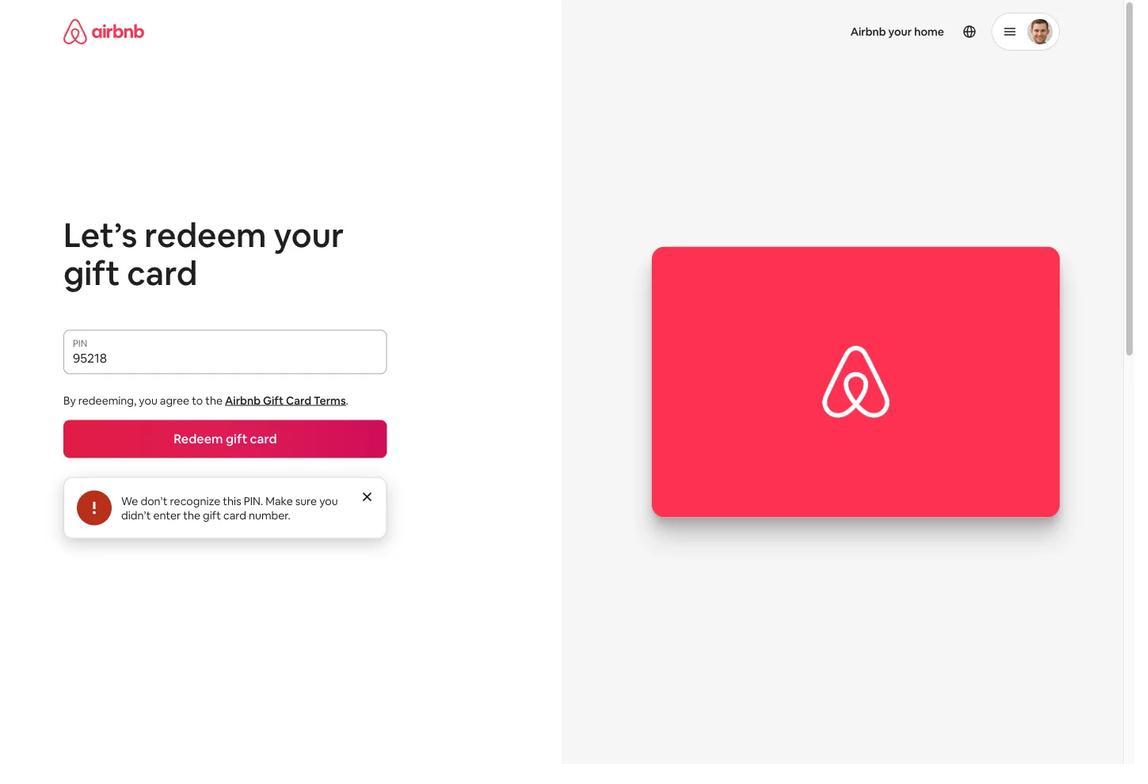 Task type: vqa. For each thing, say whether or not it's contained in the screenshot.
bottom 'the'
yes



Task type: describe. For each thing, give the bounding box(es) containing it.
gift inside let's redeem your gift card
[[63, 251, 120, 295]]

didn't
[[121, 508, 151, 523]]

sure
[[295, 494, 317, 508]]

1 horizontal spatial the
[[205, 394, 223, 408]]

by redeeming, you agree to the airbnb gift card terms .
[[63, 394, 349, 408]]

agree
[[160, 394, 190, 408]]

enter
[[153, 508, 181, 523]]

we don't recognize this pin. make sure you didn't enter the gift card number.
[[121, 494, 338, 523]]

card
[[286, 394, 312, 408]]

this
[[223, 494, 241, 508]]

card inside let's redeem your gift card
[[127, 251, 198, 295]]

airbnb your home link
[[841, 15, 954, 48]]

by
[[63, 394, 76, 408]]

make
[[266, 494, 293, 508]]

0 vertical spatial you
[[139, 394, 158, 408]]

we don't recognize this pin. make sure you didn't enter the gift card number. group
[[63, 478, 387, 539]]

your inside let's redeem your gift card
[[274, 213, 344, 257]]

home
[[915, 25, 945, 39]]

you inside we don't recognize this pin. make sure you didn't enter the gift card number.
[[320, 494, 338, 508]]

the inside we don't recognize this pin. make sure you didn't enter the gift card number.
[[183, 508, 201, 523]]

gift
[[263, 394, 284, 408]]



Task type: locate. For each thing, give the bounding box(es) containing it.
1 vertical spatial you
[[320, 494, 338, 508]]

1 vertical spatial card
[[224, 508, 246, 523]]

airbnb gift card terms link
[[225, 394, 346, 408]]

recognize
[[170, 494, 221, 508]]

1 vertical spatial gift
[[203, 508, 221, 523]]

0 vertical spatial gift
[[63, 251, 120, 295]]

0 horizontal spatial your
[[274, 213, 344, 257]]

1 horizontal spatial card
[[224, 508, 246, 523]]

0 vertical spatial card
[[127, 251, 198, 295]]

1 horizontal spatial you
[[320, 494, 338, 508]]

redeem
[[144, 213, 267, 257]]

terms
[[314, 394, 346, 408]]

.
[[346, 394, 349, 408]]

let's redeem your gift card
[[63, 213, 344, 295]]

0 horizontal spatial you
[[139, 394, 158, 408]]

airbnb your home
[[851, 25, 945, 39]]

0 horizontal spatial airbnb
[[225, 394, 261, 408]]

you left agree
[[139, 394, 158, 408]]

card
[[127, 251, 198, 295], [224, 508, 246, 523]]

don't
[[141, 494, 168, 508]]

number.
[[249, 508, 291, 523]]

1 vertical spatial the
[[183, 508, 201, 523]]

redeeming,
[[78, 394, 137, 408]]

0 horizontal spatial card
[[127, 251, 198, 295]]

to
[[192, 394, 203, 408]]

your inside 'profile' element
[[889, 25, 912, 39]]

the right to at the left bottom
[[205, 394, 223, 408]]

airbnb left gift on the left bottom of page
[[225, 394, 261, 408]]

the right enter
[[183, 508, 201, 523]]

your
[[889, 25, 912, 39], [274, 213, 344, 257]]

we
[[121, 494, 138, 508]]

airbnb inside 'profile' element
[[851, 25, 887, 39]]

0 horizontal spatial the
[[183, 508, 201, 523]]

0 horizontal spatial gift
[[63, 251, 120, 295]]

1 horizontal spatial airbnb
[[851, 25, 887, 39]]

1 horizontal spatial gift
[[203, 508, 221, 523]]

airbnb left home
[[851, 25, 887, 39]]

gift
[[63, 251, 120, 295], [203, 508, 221, 523]]

0 vertical spatial the
[[205, 394, 223, 408]]

you
[[139, 394, 158, 408], [320, 494, 338, 508]]

the
[[205, 394, 223, 408], [183, 508, 201, 523]]

pin.
[[244, 494, 263, 508]]

let's
[[63, 213, 137, 257]]

you right the sure
[[320, 494, 338, 508]]

0 vertical spatial airbnb
[[851, 25, 887, 39]]

airbnb
[[851, 25, 887, 39], [225, 394, 261, 408]]

1 horizontal spatial your
[[889, 25, 912, 39]]

1 vertical spatial your
[[274, 213, 344, 257]]

1 vertical spatial airbnb
[[225, 394, 261, 408]]

None text field
[[73, 351, 378, 367]]

card inside we don't recognize this pin. make sure you didn't enter the gift card number.
[[224, 508, 246, 523]]

example gift card image
[[652, 247, 1060, 518], [652, 247, 1060, 518]]

gift inside we don't recognize this pin. make sure you didn't enter the gift card number.
[[203, 508, 221, 523]]

0 vertical spatial your
[[889, 25, 912, 39]]

profile element
[[581, 0, 1060, 63]]



